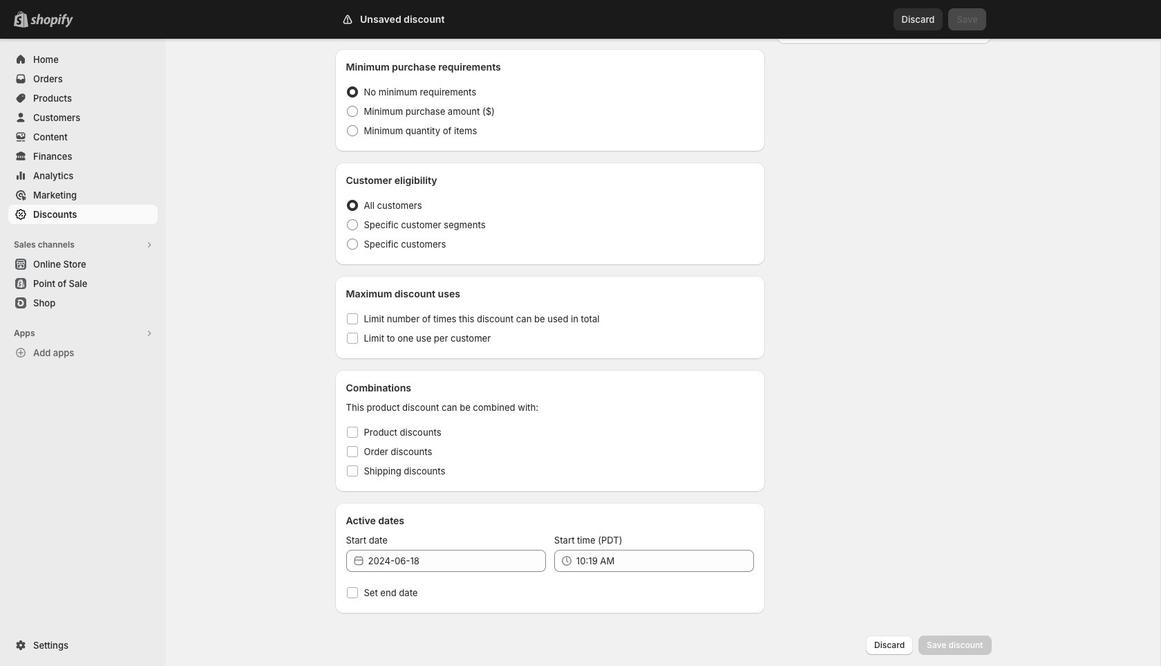 Task type: locate. For each thing, give the bounding box(es) containing it.
Enter time text field
[[577, 550, 755, 572]]

shopify image
[[30, 14, 73, 28]]



Task type: vqa. For each thing, say whether or not it's contained in the screenshot.
Home LINK
no



Task type: describe. For each thing, give the bounding box(es) containing it.
YYYY-MM-DD text field
[[368, 550, 546, 572]]



